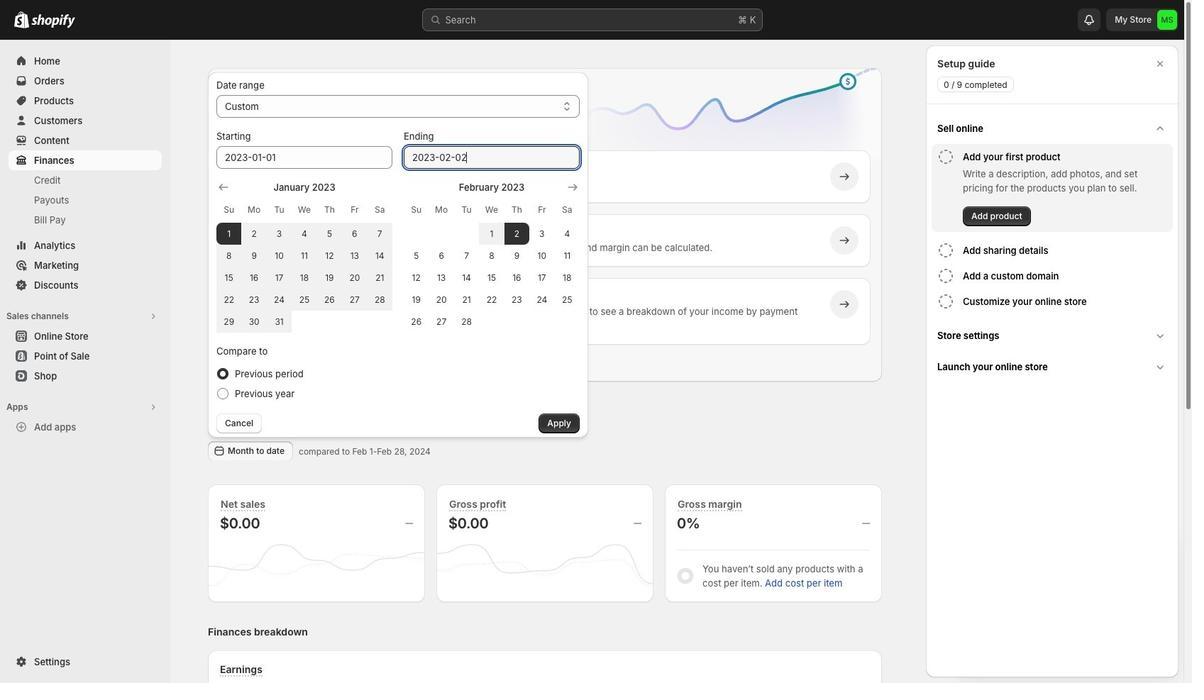 Task type: locate. For each thing, give the bounding box(es) containing it.
2 tuesday element from the left
[[454, 197, 479, 223]]

sunday element for the tuesday 'element' corresponding to 1st 'saturday' element monday element
[[217, 197, 242, 223]]

monday element for the tuesday 'element' corresponding to 1st 'saturday' element
[[242, 197, 267, 223]]

1 horizontal spatial thursday element
[[505, 197, 530, 223]]

0 horizontal spatial friday element
[[342, 197, 367, 223]]

friday element
[[342, 197, 367, 223], [530, 197, 555, 223]]

1 friday element from the left
[[342, 197, 367, 223]]

mark add your first product as done image
[[938, 148, 955, 165]]

tuesday element for 1st 'saturday' element
[[267, 197, 292, 223]]

wednesday element
[[292, 197, 317, 223], [479, 197, 505, 223]]

tuesday element
[[267, 197, 292, 223], [454, 197, 479, 223]]

1 horizontal spatial monday element
[[429, 197, 454, 223]]

friday element for 2nd 'saturday' element
[[530, 197, 555, 223]]

None text field
[[404, 146, 580, 169]]

sunday element
[[217, 197, 242, 223], [404, 197, 429, 223]]

0 horizontal spatial thursday element
[[317, 197, 342, 223]]

1 saturday element from the left
[[367, 197, 393, 223]]

0 horizontal spatial saturday element
[[367, 197, 393, 223]]

1 monday element from the left
[[242, 197, 267, 223]]

thursday element
[[317, 197, 342, 223], [505, 197, 530, 223]]

line chart image
[[560, 65, 885, 182]]

grid
[[217, 180, 393, 333], [404, 180, 580, 333]]

0 horizontal spatial tuesday element
[[267, 197, 292, 223]]

1 horizontal spatial friday element
[[530, 197, 555, 223]]

2 wednesday element from the left
[[479, 197, 505, 223]]

1 horizontal spatial grid
[[404, 180, 580, 333]]

0 horizontal spatial wednesday element
[[292, 197, 317, 223]]

1 horizontal spatial tuesday element
[[454, 197, 479, 223]]

thursday element for 1st 'saturday' element's friday element
[[317, 197, 342, 223]]

2 monday element from the left
[[429, 197, 454, 223]]

mark add a custom domain as done image
[[938, 268, 955, 285]]

2 friday element from the left
[[530, 197, 555, 223]]

monday element
[[242, 197, 267, 223], [429, 197, 454, 223]]

1 tuesday element from the left
[[267, 197, 292, 223]]

sunday element for the tuesday 'element' corresponding to 2nd 'saturday' element's monday element
[[404, 197, 429, 223]]

1 wednesday element from the left
[[292, 197, 317, 223]]

1 thursday element from the left
[[317, 197, 342, 223]]

2 sunday element from the left
[[404, 197, 429, 223]]

dialog
[[927, 45, 1179, 678]]

tuesday element for 2nd 'saturday' element
[[454, 197, 479, 223]]

1 sunday element from the left
[[217, 197, 242, 223]]

1 horizontal spatial sunday element
[[404, 197, 429, 223]]

2 saturday element from the left
[[555, 197, 580, 223]]

0 horizontal spatial monday element
[[242, 197, 267, 223]]

None text field
[[217, 146, 393, 169]]

2 thursday element from the left
[[505, 197, 530, 223]]

0 horizontal spatial grid
[[217, 180, 393, 333]]

saturday element
[[367, 197, 393, 223], [555, 197, 580, 223]]

1 horizontal spatial saturday element
[[555, 197, 580, 223]]

0 horizontal spatial sunday element
[[217, 197, 242, 223]]

1 horizontal spatial wednesday element
[[479, 197, 505, 223]]



Task type: vqa. For each thing, say whether or not it's contained in the screenshot.
Products
no



Task type: describe. For each thing, give the bounding box(es) containing it.
1 grid from the left
[[217, 180, 393, 333]]

shopify image
[[31, 14, 75, 28]]

mark add sharing details as done image
[[938, 242, 955, 259]]

shopify image
[[14, 11, 29, 28]]

my store image
[[1158, 10, 1178, 30]]

thursday element for friday element related to 2nd 'saturday' element
[[505, 197, 530, 223]]

wednesday element for the tuesday 'element' corresponding to 1st 'saturday' element
[[292, 197, 317, 223]]

2 grid from the left
[[404, 180, 580, 333]]

friday element for 1st 'saturday' element
[[342, 197, 367, 223]]

wednesday element for the tuesday 'element' corresponding to 2nd 'saturday' element
[[479, 197, 505, 223]]

add your first product image
[[239, 234, 253, 248]]

set up shopify payments image
[[239, 298, 253, 312]]

mark customize your online store as done image
[[938, 293, 955, 310]]

monday element for the tuesday 'element' corresponding to 2nd 'saturday' element
[[429, 197, 454, 223]]



